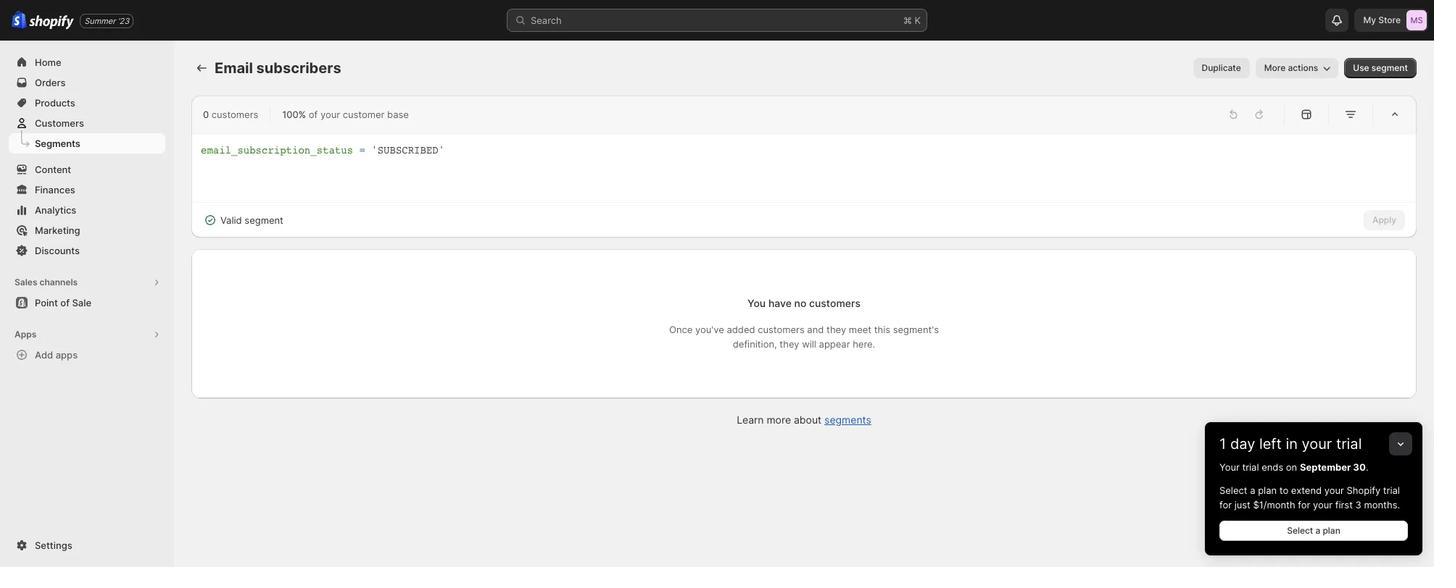 Task type: describe. For each thing, give the bounding box(es) containing it.
content link
[[9, 159, 165, 180]]

and
[[807, 324, 824, 336]]

sales channels button
[[9, 273, 165, 293]]

learn
[[737, 414, 764, 426]]

add apps button
[[9, 345, 165, 365]]

use segment
[[1353, 62, 1408, 73]]

marketing link
[[9, 220, 165, 241]]

$1/month
[[1253, 500, 1295, 511]]

here.
[[853, 339, 875, 350]]

0 customers
[[203, 109, 258, 120]]

segment's
[[893, 324, 939, 336]]

you've
[[695, 324, 724, 336]]

segments
[[824, 414, 871, 426]]

definition,
[[733, 339, 777, 350]]

discounts
[[35, 245, 80, 257]]

orders link
[[9, 72, 165, 93]]

your up first
[[1324, 485, 1344, 497]]

add
[[35, 349, 53, 361]]

1 vertical spatial trial
[[1242, 462, 1259, 473]]

marketing
[[35, 225, 80, 236]]

point
[[35, 297, 58, 309]]

use segment button
[[1344, 58, 1417, 78]]

1 horizontal spatial they
[[827, 324, 846, 336]]

segment for valid segment
[[245, 215, 283, 226]]

content
[[35, 164, 71, 175]]

my store
[[1363, 14, 1401, 25]]

day
[[1230, 436, 1255, 453]]

base
[[387, 109, 409, 120]]

this
[[874, 324, 890, 336]]

your trial ends on september 30 .
[[1219, 462, 1368, 473]]

100% of your customer base
[[282, 109, 409, 120]]

⌘ k
[[903, 14, 921, 26]]

valid segment
[[220, 215, 283, 226]]

left
[[1259, 436, 1282, 453]]

search
[[531, 14, 562, 26]]

home link
[[9, 52, 165, 72]]

apps button
[[9, 325, 165, 345]]

100%
[[282, 109, 306, 120]]

products
[[35, 97, 75, 109]]

undo image
[[1226, 107, 1240, 122]]

email subscribers
[[215, 59, 341, 77]]

email
[[215, 59, 253, 77]]

you have no customers
[[748, 297, 860, 310]]

more
[[767, 414, 791, 426]]

summer
[[84, 16, 115, 26]]

0 vertical spatial customers
[[212, 109, 258, 120]]

products link
[[9, 93, 165, 113]]

sale
[[72, 297, 91, 309]]

in
[[1286, 436, 1298, 453]]

finances link
[[9, 180, 165, 200]]

appear
[[819, 339, 850, 350]]

more actions button
[[1256, 58, 1339, 78]]

customers
[[35, 117, 84, 129]]

k
[[915, 14, 921, 26]]

will
[[802, 339, 816, 350]]

2 for from the left
[[1298, 500, 1310, 511]]

have
[[768, 297, 792, 310]]

subscribers
[[256, 59, 341, 77]]

1 day left in your trial
[[1219, 436, 1362, 453]]

trial inside dropdown button
[[1336, 436, 1362, 453]]

analytics
[[35, 204, 76, 216]]

of for sale
[[60, 297, 70, 309]]

customers link
[[9, 113, 165, 133]]

on
[[1286, 462, 1297, 473]]

my store image
[[1406, 10, 1427, 30]]

plan for select a plan to extend your shopify trial for just $1/month for your first 3 months.
[[1258, 485, 1277, 497]]

apps
[[14, 329, 36, 340]]

shopify image
[[29, 15, 74, 30]]

store
[[1378, 14, 1401, 25]]

your inside 1 day left in your trial dropdown button
[[1302, 436, 1332, 453]]

use
[[1353, 62, 1369, 73]]

select a plan to extend your shopify trial for just $1/month for your first 3 months.
[[1219, 485, 1400, 511]]

valid segment alert
[[191, 203, 295, 238]]

settings
[[35, 540, 72, 552]]

home
[[35, 57, 61, 68]]

trial inside the select a plan to extend your shopify trial for just $1/month for your first 3 months.
[[1383, 485, 1400, 497]]

0
[[203, 109, 209, 120]]

30
[[1353, 462, 1366, 473]]

once you've added customers and they meet this segment's definition, they will appear here.
[[669, 324, 939, 350]]

segments link
[[9, 133, 165, 154]]

apps
[[56, 349, 78, 361]]



Task type: vqa. For each thing, say whether or not it's contained in the screenshot.
Point of Sale link
yes



Task type: locate. For each thing, give the bounding box(es) containing it.
select
[[1219, 485, 1247, 497], [1287, 526, 1313, 536]]

more
[[1264, 62, 1286, 73]]

duplicate
[[1202, 62, 1241, 73]]

customers for once you've added customers and they meet this segment's definition, they will appear here.
[[758, 324, 805, 336]]

to
[[1279, 485, 1288, 497]]

1 vertical spatial customers
[[809, 297, 860, 310]]

select for select a plan
[[1287, 526, 1313, 536]]

0 horizontal spatial trial
[[1242, 462, 1259, 473]]

extend
[[1291, 485, 1322, 497]]

settings link
[[9, 536, 165, 556]]

0 horizontal spatial for
[[1219, 500, 1232, 511]]

.
[[1366, 462, 1368, 473]]

plan inside the select a plan to extend your shopify trial for just $1/month for your first 3 months.
[[1258, 485, 1277, 497]]

0 vertical spatial segment
[[1372, 62, 1408, 73]]

added
[[727, 324, 755, 336]]

2 horizontal spatial trial
[[1383, 485, 1400, 497]]

trial up '30'
[[1336, 436, 1362, 453]]

1 horizontal spatial select
[[1287, 526, 1313, 536]]

first
[[1335, 500, 1353, 511]]

'23
[[118, 16, 129, 26]]

september
[[1300, 462, 1351, 473]]

plan up $1/month on the bottom of page
[[1258, 485, 1277, 497]]

1 horizontal spatial segment
[[1372, 62, 1408, 73]]

ends
[[1262, 462, 1283, 473]]

1 vertical spatial select
[[1287, 526, 1313, 536]]

select a plan link
[[1219, 521, 1408, 542]]

they left will on the right bottom of the page
[[780, 339, 799, 350]]

your left first
[[1313, 500, 1333, 511]]

1 horizontal spatial customers
[[758, 324, 805, 336]]

select up the just
[[1219, 485, 1247, 497]]

1 vertical spatial they
[[780, 339, 799, 350]]

0 horizontal spatial segment
[[245, 215, 283, 226]]

a up the just
[[1250, 485, 1255, 497]]

more actions
[[1264, 62, 1318, 73]]

learn more about segments
[[737, 414, 871, 426]]

my
[[1363, 14, 1376, 25]]

your
[[1219, 462, 1240, 473]]

select inside the select a plan to extend your shopify trial for just $1/month for your first 3 months.
[[1219, 485, 1247, 497]]

2 vertical spatial customers
[[758, 324, 805, 336]]

1 vertical spatial a
[[1315, 526, 1320, 536]]

you
[[748, 297, 766, 310]]

segment for use segment
[[1372, 62, 1408, 73]]

point of sale link
[[9, 293, 165, 313]]

shopify
[[1347, 485, 1381, 497]]

0 horizontal spatial a
[[1250, 485, 1255, 497]]

point of sale button
[[0, 293, 174, 313]]

trial up months.
[[1383, 485, 1400, 497]]

analytics link
[[9, 200, 165, 220]]

0 vertical spatial they
[[827, 324, 846, 336]]

customers inside once you've added customers and they meet this segment's definition, they will appear here.
[[758, 324, 805, 336]]

select down the select a plan to extend your shopify trial for just $1/month for your first 3 months.
[[1287, 526, 1313, 536]]

valid
[[220, 215, 242, 226]]

months.
[[1364, 500, 1400, 511]]

orders
[[35, 77, 66, 88]]

0 horizontal spatial select
[[1219, 485, 1247, 497]]

segment
[[1372, 62, 1408, 73], [245, 215, 283, 226]]

Editor field
[[201, 143, 1407, 194]]

they up appear
[[827, 324, 846, 336]]

1 day left in your trial button
[[1205, 423, 1422, 453]]

0 horizontal spatial plan
[[1258, 485, 1277, 497]]

trial right your
[[1242, 462, 1259, 473]]

of
[[309, 109, 318, 120], [60, 297, 70, 309]]

a inside the select a plan to extend your shopify trial for just $1/month for your first 3 months.
[[1250, 485, 1255, 497]]

plan down first
[[1323, 526, 1340, 536]]

apply button
[[1364, 210, 1405, 231]]

1
[[1219, 436, 1226, 453]]

finances
[[35, 184, 75, 196]]

0 vertical spatial select
[[1219, 485, 1247, 497]]

select for select a plan to extend your shopify trial for just $1/month for your first 3 months.
[[1219, 485, 1247, 497]]

2 horizontal spatial customers
[[809, 297, 860, 310]]

0 horizontal spatial of
[[60, 297, 70, 309]]

0 horizontal spatial customers
[[212, 109, 258, 120]]

plan
[[1258, 485, 1277, 497], [1323, 526, 1340, 536]]

meet
[[849, 324, 871, 336]]

segment inside button
[[1372, 62, 1408, 73]]

duplicate button
[[1193, 58, 1250, 78]]

1 day left in your trial element
[[1205, 460, 1422, 556]]

of right the 100%
[[309, 109, 318, 120]]

1 horizontal spatial a
[[1315, 526, 1320, 536]]

customers up and
[[809, 297, 860, 310]]

plan for select a plan
[[1323, 526, 1340, 536]]

shopify image
[[12, 11, 27, 29]]

To create a segment, choose a template or apply a filter. text field
[[201, 143, 1407, 194]]

summer '23 link
[[80, 13, 134, 28]]

0 horizontal spatial they
[[780, 339, 799, 350]]

just
[[1234, 500, 1250, 511]]

customers down have
[[758, 324, 805, 336]]

redo image
[[1252, 107, 1267, 122]]

actions
[[1288, 62, 1318, 73]]

your up september
[[1302, 436, 1332, 453]]

select a plan
[[1287, 526, 1340, 536]]

apply
[[1372, 215, 1396, 225]]

your
[[320, 109, 340, 120], [1302, 436, 1332, 453], [1324, 485, 1344, 497], [1313, 500, 1333, 511]]

sales
[[14, 277, 37, 288]]

your left customer
[[320, 109, 340, 120]]

segment right valid
[[245, 215, 283, 226]]

summer '23
[[84, 16, 129, 26]]

1 horizontal spatial trial
[[1336, 436, 1362, 453]]

trial
[[1336, 436, 1362, 453], [1242, 462, 1259, 473], [1383, 485, 1400, 497]]

customers for you have no customers
[[809, 297, 860, 310]]

for down extend on the right of the page
[[1298, 500, 1310, 511]]

channels
[[40, 277, 78, 288]]

customer
[[343, 109, 385, 120]]

for left the just
[[1219, 500, 1232, 511]]

2 vertical spatial trial
[[1383, 485, 1400, 497]]

of for your
[[309, 109, 318, 120]]

about
[[794, 414, 822, 426]]

point of sale
[[35, 297, 91, 309]]

a for select a plan
[[1315, 526, 1320, 536]]

0 vertical spatial trial
[[1336, 436, 1362, 453]]

0 vertical spatial plan
[[1258, 485, 1277, 497]]

customers right 0
[[212, 109, 258, 120]]

0 vertical spatial a
[[1250, 485, 1255, 497]]

0 vertical spatial of
[[309, 109, 318, 120]]

1 horizontal spatial of
[[309, 109, 318, 120]]

⌘
[[903, 14, 912, 26]]

1 for from the left
[[1219, 500, 1232, 511]]

1 vertical spatial segment
[[245, 215, 283, 226]]

segment inside alert
[[245, 215, 283, 226]]

segment right use
[[1372, 62, 1408, 73]]

once
[[669, 324, 693, 336]]

1 horizontal spatial plan
[[1323, 526, 1340, 536]]

a down the select a plan to extend your shopify trial for just $1/month for your first 3 months.
[[1315, 526, 1320, 536]]

segments link
[[824, 414, 871, 426]]

discounts link
[[9, 241, 165, 261]]

a for select a plan to extend your shopify trial for just $1/month for your first 3 months.
[[1250, 485, 1255, 497]]

1 vertical spatial of
[[60, 297, 70, 309]]

of inside button
[[60, 297, 70, 309]]

a
[[1250, 485, 1255, 497], [1315, 526, 1320, 536]]

no
[[794, 297, 806, 310]]

they
[[827, 324, 846, 336], [780, 339, 799, 350]]

1 horizontal spatial for
[[1298, 500, 1310, 511]]

add apps
[[35, 349, 78, 361]]

of left sale
[[60, 297, 70, 309]]

1 vertical spatial plan
[[1323, 526, 1340, 536]]



